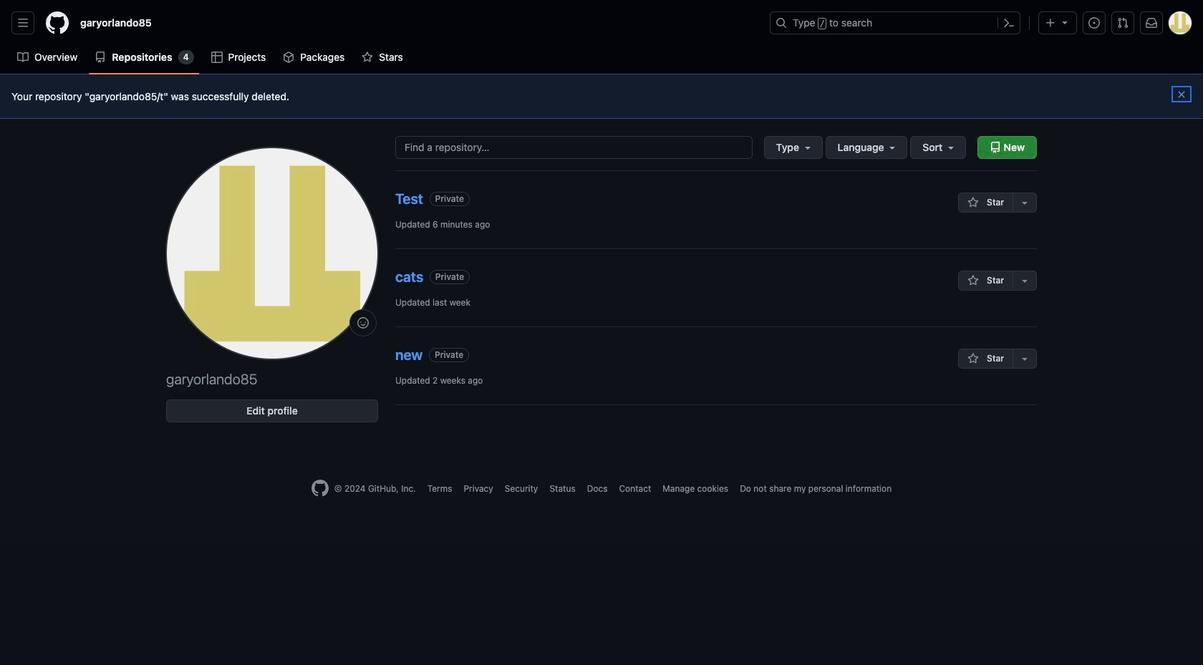 Task type: vqa. For each thing, say whether or not it's contained in the screenshot.
issue opened Image
yes



Task type: describe. For each thing, give the bounding box(es) containing it.
0 horizontal spatial homepage image
[[46, 11, 69, 34]]

dismiss this message image
[[1176, 89, 1188, 100]]

2 vertical spatial star image
[[968, 353, 979, 365]]

star image
[[968, 197, 979, 208]]

smiley image
[[357, 317, 369, 329]]

Repositories search field
[[395, 136, 966, 159]]

package image
[[283, 52, 295, 63]]

command palette image
[[1004, 17, 1015, 29]]

triangle down image
[[1060, 16, 1071, 28]]

issue opened image
[[1089, 17, 1100, 29]]

table image
[[211, 52, 222, 63]]

1 vertical spatial homepage image
[[312, 480, 329, 497]]

git pull request image
[[1118, 17, 1129, 29]]



Task type: locate. For each thing, give the bounding box(es) containing it.
1 horizontal spatial homepage image
[[312, 480, 329, 497]]

homepage image
[[46, 11, 69, 34], [312, 480, 329, 497]]

add this repository to a list image
[[1019, 275, 1031, 287]]

1 vertical spatial add this repository to a list image
[[1019, 353, 1031, 365]]

1 add this repository to a list image from the top
[[1019, 197, 1031, 208]]

Find a repository… search field
[[395, 136, 753, 159]]

0 vertical spatial homepage image
[[46, 11, 69, 34]]

notifications image
[[1146, 17, 1158, 29]]

repo image
[[990, 142, 1002, 153]]

0 vertical spatial add this repository to a list image
[[1019, 197, 1031, 208]]

book image
[[17, 52, 29, 63]]

change your avatar image
[[166, 148, 378, 360]]

2 add this repository to a list image from the top
[[1019, 353, 1031, 365]]

star image
[[362, 52, 373, 63], [968, 275, 979, 287], [968, 353, 979, 365]]

add this repository to a list image for the bottom star image
[[1019, 353, 1031, 365]]

plus image
[[1045, 17, 1057, 29]]

1 vertical spatial star image
[[968, 275, 979, 287]]

add this repository to a list image
[[1019, 197, 1031, 208], [1019, 353, 1031, 365]]

alert
[[11, 89, 1192, 104]]

add this repository to a list image for star icon
[[1019, 197, 1031, 208]]

0 vertical spatial star image
[[362, 52, 373, 63]]

repo image
[[95, 52, 106, 63]]



